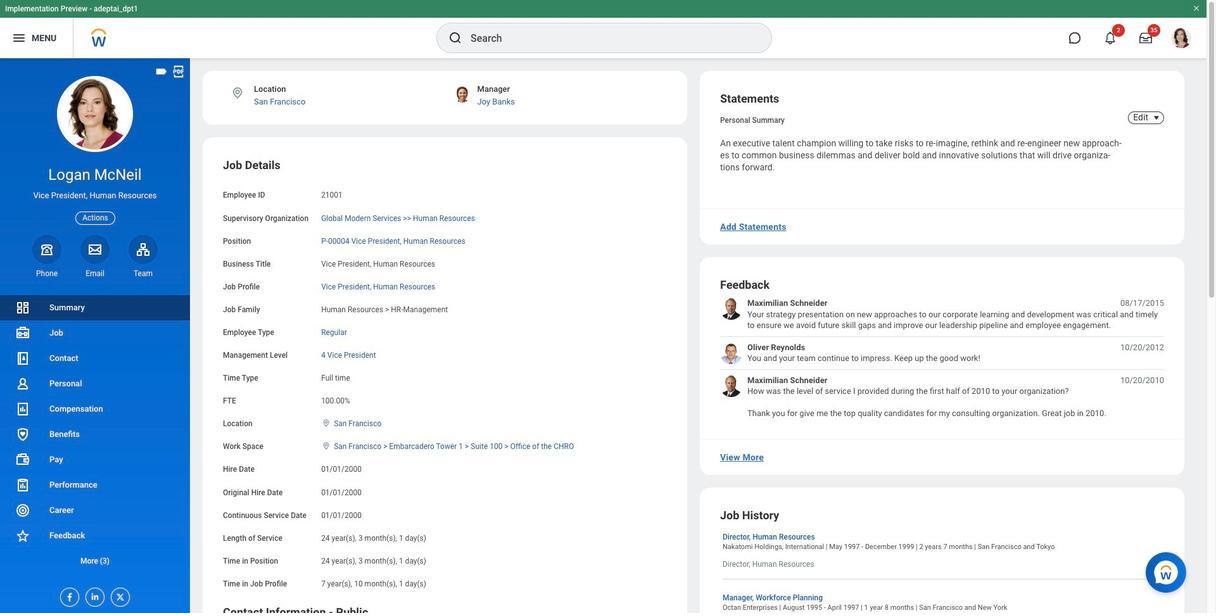 Task type: locate. For each thing, give the bounding box(es) containing it.
1 vertical spatial location image
[[321, 419, 332, 428]]

2 employee's photo (maximilian schneider) image from the top
[[721, 375, 743, 397]]

feedback image
[[15, 529, 30, 544]]

0 vertical spatial employee's photo (maximilian schneider) image
[[721, 298, 743, 320]]

close environment banner image
[[1193, 4, 1201, 12]]

list
[[0, 295, 190, 574], [721, 298, 1165, 419]]

facebook image
[[61, 589, 75, 603]]

phone logan mcneil element
[[32, 269, 61, 279]]

1 horizontal spatial location image
[[321, 419, 332, 428]]

mail image
[[87, 242, 103, 257]]

banner
[[0, 0, 1207, 58]]

group
[[223, 158, 667, 590]]

x image
[[112, 589, 125, 603]]

personal summary element
[[721, 113, 785, 125]]

1 employee's photo (maximilian schneider) image from the top
[[721, 298, 743, 320]]

benefits image
[[15, 427, 30, 442]]

location image
[[321, 442, 332, 451]]

personal image
[[15, 376, 30, 392]]

notifications large image
[[1105, 32, 1117, 44]]

employee's photo (maximilian schneider) image down "employee's photo (oliver reynolds)"
[[721, 375, 743, 397]]

1 vertical spatial employee's photo (maximilian schneider) image
[[721, 375, 743, 397]]

employee's photo (maximilian schneider) image up "employee's photo (oliver reynolds)"
[[721, 298, 743, 320]]

tag image
[[155, 65, 169, 79]]

1 horizontal spatial list
[[721, 298, 1165, 419]]

job image
[[15, 326, 30, 341]]

view team image
[[136, 242, 151, 257]]

justify image
[[11, 30, 27, 46]]

location image
[[231, 86, 245, 100], [321, 419, 332, 428]]

summary image
[[15, 300, 30, 316]]

employee's photo (oliver reynolds) image
[[721, 342, 743, 364]]

0 horizontal spatial list
[[0, 295, 190, 574]]

employee's photo (maximilian schneider) image
[[721, 298, 743, 320], [721, 375, 743, 397]]

profile logan mcneil image
[[1172, 28, 1192, 51]]

contact image
[[15, 351, 30, 366]]

0 vertical spatial location image
[[231, 86, 245, 100]]

pay image
[[15, 453, 30, 468]]



Task type: vqa. For each thing, say whether or not it's contained in the screenshot.
second x small icon from the bottom
no



Task type: describe. For each thing, give the bounding box(es) containing it.
navigation pane region
[[0, 58, 190, 614]]

inbox large image
[[1140, 32, 1153, 44]]

caret down image
[[1150, 113, 1165, 123]]

career image
[[15, 503, 30, 518]]

linkedin image
[[86, 589, 100, 602]]

team logan mcneil element
[[129, 269, 158, 279]]

view printable version (pdf) image
[[172, 65, 186, 79]]

compensation image
[[15, 402, 30, 417]]

full time element
[[321, 371, 350, 383]]

phone image
[[38, 242, 56, 257]]

Search Workday  search field
[[471, 24, 746, 52]]

search image
[[448, 30, 463, 46]]

0 horizontal spatial location image
[[231, 86, 245, 100]]

performance image
[[15, 478, 30, 493]]

email logan mcneil element
[[80, 269, 110, 279]]



